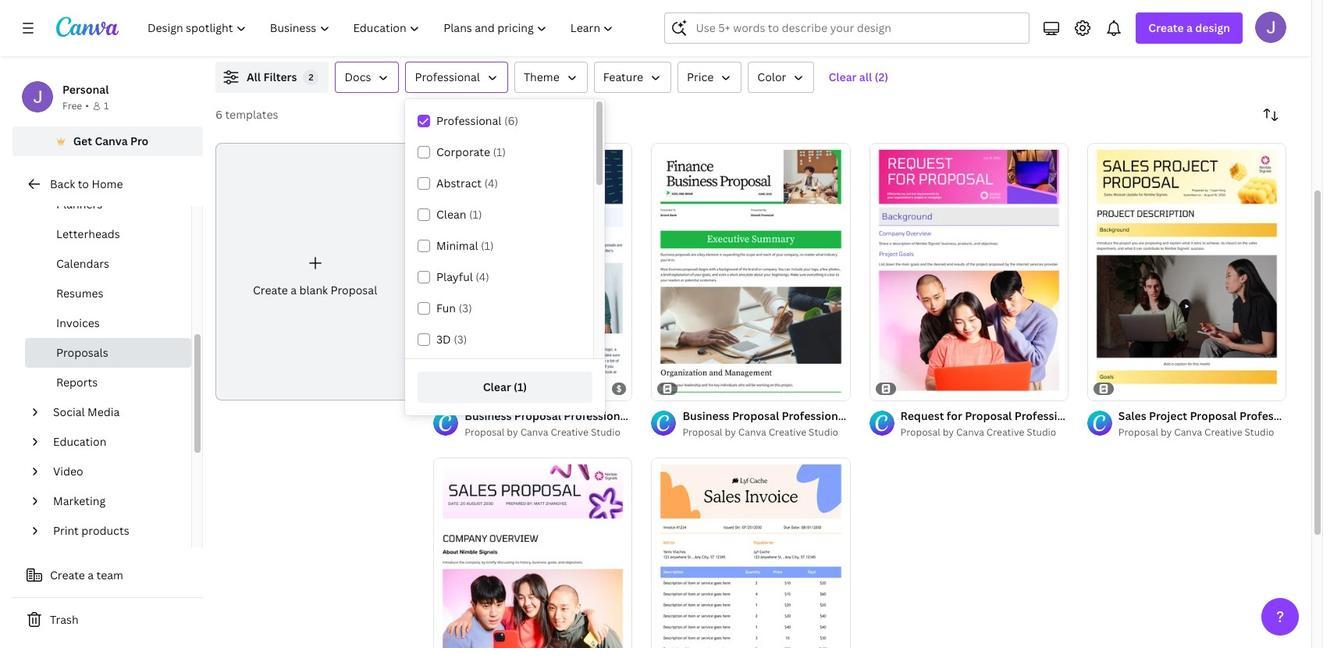 Task type: locate. For each thing, give the bounding box(es) containing it.
(1) for clear (1)
[[514, 380, 527, 394]]

1 proposal by canva creative studio from the left
[[465, 426, 621, 439]]

0 horizontal spatial clear
[[483, 380, 511, 394]]

a left 'blank'
[[291, 283, 297, 298]]

create left team
[[50, 568, 85, 583]]

docs button
[[335, 62, 399, 93]]

(3) for fun (3)
[[459, 301, 472, 315]]

proposal for business proposal professional doc in dark blue green abstract professional style image
[[465, 426, 505, 439]]

trash link
[[12, 604, 203, 636]]

Sort by button
[[1256, 99, 1287, 130]]

0 vertical spatial (3)
[[459, 301, 472, 315]]

(3) right 3d
[[454, 332, 467, 347]]

2 proposal by canva creative studio from the left
[[683, 426, 839, 439]]

clear all (2) button
[[821, 62, 897, 93]]

invoices
[[56, 315, 100, 330]]

clear inside clear all (2) "button"
[[829, 70, 857, 84]]

4 studio from the left
[[1245, 426, 1275, 439]]

trash
[[50, 612, 79, 627]]

proposal by canva creative studio for proposal by canva creative studio link for request for proposal professional doc in purple pink yellow tactile 3d style image
[[901, 426, 1057, 439]]

create a team
[[50, 568, 123, 583]]

business proposal professional doc in green white traditional corporate style image
[[652, 143, 851, 401]]

proposal for business proposal professional doc in green white traditional corporate style "image"
[[683, 426, 723, 439]]

a for team
[[88, 568, 94, 583]]

1 vertical spatial (3)
[[454, 332, 467, 347]]

0 vertical spatial (4)
[[485, 176, 498, 191]]

abstract (4)
[[437, 176, 498, 191]]

a inside 'button'
[[88, 568, 94, 583]]

create inside 'button'
[[50, 568, 85, 583]]

get
[[73, 134, 92, 148]]

2
[[309, 71, 314, 83]]

professional
[[415, 70, 480, 84], [437, 113, 502, 128]]

professional up corporate (1)
[[437, 113, 502, 128]]

(4) right the abstract
[[485, 176, 498, 191]]

proposal templates image
[[954, 0, 1287, 43], [1052, 0, 1189, 15]]

(2)
[[875, 70, 889, 84]]

create left design
[[1149, 20, 1184, 35]]

reports link
[[25, 368, 191, 397]]

minimal
[[437, 238, 478, 253]]

social media link
[[47, 397, 182, 427]]

(3) right fun
[[459, 301, 472, 315]]

3 by from the left
[[943, 426, 954, 439]]

a left design
[[1187, 20, 1193, 35]]

0 vertical spatial clear
[[829, 70, 857, 84]]

1 vertical spatial (4)
[[476, 269, 490, 284]]

1 creative from the left
[[551, 426, 589, 439]]

1 horizontal spatial clear
[[829, 70, 857, 84]]

Search search field
[[696, 13, 1020, 43]]

get canva pro button
[[12, 127, 203, 156]]

clear for clear all (2)
[[829, 70, 857, 84]]

creative for request for proposal professional doc in purple pink yellow tactile 3d style image
[[987, 426, 1025, 439]]

0 vertical spatial create
[[1149, 20, 1184, 35]]

(1)
[[493, 144, 506, 159], [469, 207, 482, 222], [481, 238, 494, 253], [514, 380, 527, 394]]

pro
[[130, 134, 149, 148]]

1 by from the left
[[507, 426, 518, 439]]

resumes link
[[25, 279, 191, 308]]

(4) right the playful
[[476, 269, 490, 284]]

social
[[53, 405, 85, 419]]

clear inside clear (1) button
[[483, 380, 511, 394]]

1 proposal by canva creative studio link from the left
[[465, 425, 633, 441]]

back to home link
[[12, 169, 203, 200]]

proposal for request for proposal professional doc in purple pink yellow tactile 3d style image
[[901, 426, 941, 439]]

studio for business proposal professional doc in green white traditional corporate style "image" proposal by canva creative studio link
[[809, 426, 839, 439]]

•
[[85, 99, 89, 112]]

(1) for minimal (1)
[[481, 238, 494, 253]]

by for proposal by canva creative studio link for business proposal professional doc in dark blue green abstract professional style image
[[507, 426, 518, 439]]

sales proposal professional doc in beige green pink dynamic professional style image
[[652, 458, 851, 648]]

1 horizontal spatial a
[[291, 283, 297, 298]]

sales proposal professional doc in black pink purple tactile 3d style image
[[434, 458, 633, 648]]

personal
[[62, 82, 109, 97]]

create inside dropdown button
[[1149, 20, 1184, 35]]

1 vertical spatial create
[[253, 283, 288, 298]]

1 vertical spatial a
[[291, 283, 297, 298]]

a inside dropdown button
[[1187, 20, 1193, 35]]

2 creative from the left
[[769, 426, 807, 439]]

studio for proposal by canva creative studio link related to sales project proposal professional doc in yellow white pink tactile 3d style image
[[1245, 426, 1275, 439]]

proposal by canva creative studio link for sales project proposal professional doc in yellow white pink tactile 3d style image
[[1119, 425, 1287, 441]]

canva for business proposal professional doc in green white traditional corporate style "image"
[[739, 426, 767, 439]]

reports
[[56, 375, 98, 390]]

(6)
[[504, 113, 519, 128]]

canva
[[95, 134, 128, 148], [521, 426, 549, 439], [739, 426, 767, 439], [957, 426, 985, 439], [1175, 426, 1203, 439]]

professional up professional (6)
[[415, 70, 480, 84]]

docs
[[345, 70, 371, 84]]

(4)
[[485, 176, 498, 191], [476, 269, 490, 284]]

1 studio from the left
[[591, 426, 621, 439]]

proposal for sales project proposal professional doc in yellow white pink tactile 3d style image
[[1119, 426, 1159, 439]]

invoices link
[[25, 308, 191, 338]]

None search field
[[665, 12, 1030, 44]]

create a blank proposal link
[[216, 143, 415, 401]]

0 vertical spatial a
[[1187, 20, 1193, 35]]

(4) for playful (4)
[[476, 269, 490, 284]]

professional inside button
[[415, 70, 480, 84]]

0 vertical spatial professional
[[415, 70, 480, 84]]

theme button
[[515, 62, 588, 93]]

canva for business proposal professional doc in dark blue green abstract professional style image
[[521, 426, 549, 439]]

2 proposal by canva creative studio link from the left
[[683, 425, 851, 441]]

professional (6)
[[437, 113, 519, 128]]

by
[[507, 426, 518, 439], [725, 426, 736, 439], [943, 426, 954, 439], [1161, 426, 1172, 439]]

professional for professional
[[415, 70, 480, 84]]

(1) inside button
[[514, 380, 527, 394]]

0 horizontal spatial a
[[88, 568, 94, 583]]

3 studio from the left
[[1027, 426, 1057, 439]]

proposal
[[331, 283, 377, 298], [465, 426, 505, 439], [683, 426, 723, 439], [901, 426, 941, 439], [1119, 426, 1159, 439]]

3 proposal by canva creative studio from the left
[[901, 426, 1057, 439]]

a left team
[[88, 568, 94, 583]]

3 creative from the left
[[987, 426, 1025, 439]]

6 templates
[[216, 107, 278, 122]]

2 by from the left
[[725, 426, 736, 439]]

proposal by canva creative studio link for business proposal professional doc in green white traditional corporate style "image"
[[683, 425, 851, 441]]

4 by from the left
[[1161, 426, 1172, 439]]

3 proposal by canva creative studio link from the left
[[901, 425, 1069, 441]]

request for proposal professional doc in purple pink yellow tactile 3d style image
[[870, 143, 1069, 401]]

studio
[[591, 426, 621, 439], [809, 426, 839, 439], [1027, 426, 1057, 439], [1245, 426, 1275, 439]]

jacob simon image
[[1256, 12, 1287, 43]]

1 proposal templates image from the left
[[954, 0, 1287, 43]]

2 studio from the left
[[809, 426, 839, 439]]

1 horizontal spatial create
[[253, 283, 288, 298]]

design
[[1196, 20, 1231, 35]]

clear
[[829, 70, 857, 84], [483, 380, 511, 394]]

price
[[687, 70, 714, 84]]

minimal (1)
[[437, 238, 494, 253]]

0 horizontal spatial create
[[50, 568, 85, 583]]

creative
[[551, 426, 589, 439], [769, 426, 807, 439], [987, 426, 1025, 439], [1205, 426, 1243, 439]]

2 horizontal spatial a
[[1187, 20, 1193, 35]]

a
[[1187, 20, 1193, 35], [291, 283, 297, 298], [88, 568, 94, 583]]

feature button
[[594, 62, 672, 93]]

1 vertical spatial professional
[[437, 113, 502, 128]]

create
[[1149, 20, 1184, 35], [253, 283, 288, 298], [50, 568, 85, 583]]

1 vertical spatial clear
[[483, 380, 511, 394]]

4 creative from the left
[[1205, 426, 1243, 439]]

home
[[92, 176, 123, 191]]

4 proposal by canva creative studio link from the left
[[1119, 425, 1287, 441]]

2 horizontal spatial create
[[1149, 20, 1184, 35]]

print products
[[53, 523, 129, 538]]

create a team button
[[12, 560, 203, 591]]

4 proposal by canva creative studio from the left
[[1119, 426, 1275, 439]]

resumes
[[56, 286, 103, 301]]

create left 'blank'
[[253, 283, 288, 298]]

video
[[53, 464, 83, 479]]

proposal by canva creative studio link
[[465, 425, 633, 441], [683, 425, 851, 441], [901, 425, 1069, 441], [1119, 425, 1287, 441]]

planners
[[56, 197, 102, 212]]

2 vertical spatial a
[[88, 568, 94, 583]]

products
[[81, 523, 129, 538]]

2 vertical spatial create
[[50, 568, 85, 583]]



Task type: describe. For each thing, give the bounding box(es) containing it.
studio for proposal by canva creative studio link for business proposal professional doc in dark blue green abstract professional style image
[[591, 426, 621, 439]]

create a design button
[[1137, 12, 1243, 44]]

(1) for clean (1)
[[469, 207, 482, 222]]

clean (1)
[[437, 207, 482, 222]]

by for proposal by canva creative studio link related to sales project proposal professional doc in yellow white pink tactile 3d style image
[[1161, 426, 1172, 439]]

create for create a design
[[1149, 20, 1184, 35]]

filters
[[264, 70, 297, 84]]

abstract
[[437, 176, 482, 191]]

clear (1)
[[483, 380, 527, 394]]

corporate (1)
[[437, 144, 506, 159]]

fun
[[437, 301, 456, 315]]

get canva pro
[[73, 134, 149, 148]]

team
[[96, 568, 123, 583]]

clear all (2)
[[829, 70, 889, 84]]

marketing link
[[47, 487, 182, 516]]

create a blank proposal element
[[216, 143, 415, 401]]

templates
[[225, 107, 278, 122]]

price button
[[678, 62, 742, 93]]

6
[[216, 107, 223, 122]]

create for create a blank proposal
[[253, 283, 288, 298]]

fun (3)
[[437, 301, 472, 315]]

a for blank
[[291, 283, 297, 298]]

corporate
[[437, 144, 490, 159]]

video link
[[47, 457, 182, 487]]

proposal by canva creative studio link for business proposal professional doc in dark blue green abstract professional style image
[[465, 425, 633, 441]]

marketing
[[53, 494, 106, 508]]

professional for professional (6)
[[437, 113, 502, 128]]

feature
[[603, 70, 644, 84]]

all filters
[[247, 70, 297, 84]]

creative for sales project proposal professional doc in yellow white pink tactile 3d style image
[[1205, 426, 1243, 439]]

creative for business proposal professional doc in dark blue green abstract professional style image
[[551, 426, 589, 439]]

proposal by canva creative studio for proposal by canva creative studio link for business proposal professional doc in dark blue green abstract professional style image
[[465, 426, 621, 439]]

creative for business proposal professional doc in green white traditional corporate style "image"
[[769, 426, 807, 439]]

create a blank proposal
[[253, 283, 377, 298]]

letterheads
[[56, 226, 120, 241]]

proposal by canva creative studio link for request for proposal professional doc in purple pink yellow tactile 3d style image
[[901, 425, 1069, 441]]

all
[[860, 70, 872, 84]]

proposal by canva creative studio for business proposal professional doc in green white traditional corporate style "image" proposal by canva creative studio link
[[683, 426, 839, 439]]

3d (3)
[[437, 332, 467, 347]]

all
[[247, 70, 261, 84]]

free •
[[62, 99, 89, 112]]

theme
[[524, 70, 560, 84]]

clear (1) button
[[418, 372, 593, 403]]

education link
[[47, 427, 182, 457]]

create for create a team
[[50, 568, 85, 583]]

(4) for abstract (4)
[[485, 176, 498, 191]]

playful (4)
[[437, 269, 490, 284]]

2 filter options selected element
[[303, 70, 319, 85]]

canva inside button
[[95, 134, 128, 148]]

to
[[78, 176, 89, 191]]

media
[[88, 405, 120, 419]]

blank
[[299, 283, 328, 298]]

professional button
[[406, 62, 508, 93]]

2 proposal templates image from the left
[[1052, 0, 1189, 15]]

$
[[617, 383, 622, 394]]

canva for request for proposal professional doc in purple pink yellow tactile 3d style image
[[957, 426, 985, 439]]

top level navigation element
[[137, 12, 627, 44]]

free
[[62, 99, 82, 112]]

sales project proposal professional doc in yellow white pink tactile 3d style image
[[1088, 143, 1287, 401]]

back
[[50, 176, 75, 191]]

color button
[[748, 62, 815, 93]]

print products link
[[47, 516, 182, 546]]

print
[[53, 523, 79, 538]]

education
[[53, 434, 106, 449]]

canva for sales project proposal professional doc in yellow white pink tactile 3d style image
[[1175, 426, 1203, 439]]

studio for proposal by canva creative studio link for request for proposal professional doc in purple pink yellow tactile 3d style image
[[1027, 426, 1057, 439]]

calendars
[[56, 256, 109, 271]]

create a design
[[1149, 20, 1231, 35]]

proposal by canva creative studio for proposal by canva creative studio link related to sales project proposal professional doc in yellow white pink tactile 3d style image
[[1119, 426, 1275, 439]]

proposals
[[56, 345, 108, 360]]

3d
[[437, 332, 451, 347]]

by for business proposal professional doc in green white traditional corporate style "image" proposal by canva creative studio link
[[725, 426, 736, 439]]

playful
[[437, 269, 473, 284]]

1
[[104, 99, 109, 112]]

clear for clear (1)
[[483, 380, 511, 394]]

letterheads link
[[25, 219, 191, 249]]

calendars link
[[25, 249, 191, 279]]

business proposal professional doc in dark blue green abstract professional style image
[[434, 143, 633, 401]]

clean
[[437, 207, 467, 222]]

back to home
[[50, 176, 123, 191]]

social media
[[53, 405, 120, 419]]

(1) for corporate (1)
[[493, 144, 506, 159]]

color
[[758, 70, 787, 84]]

a for design
[[1187, 20, 1193, 35]]

(3) for 3d (3)
[[454, 332, 467, 347]]

by for proposal by canva creative studio link for request for proposal professional doc in purple pink yellow tactile 3d style image
[[943, 426, 954, 439]]

planners link
[[25, 190, 191, 219]]



Task type: vqa. For each thing, say whether or not it's contained in the screenshot.
1st Creative
yes



